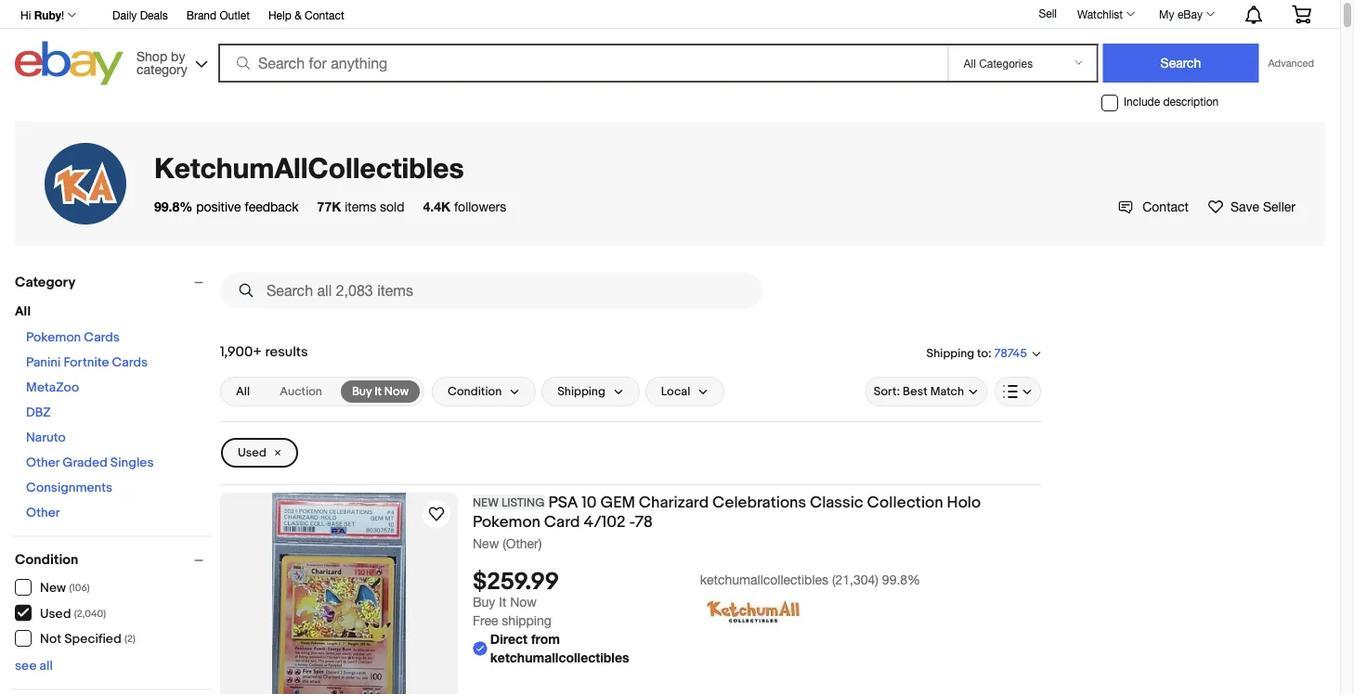 Task type: describe. For each thing, give the bounding box(es) containing it.
shipping for shipping
[[558, 385, 606, 399]]

celebrations
[[713, 493, 807, 513]]

hi
[[20, 8, 31, 21]]

watchlist
[[1078, 7, 1123, 20]]

local
[[661, 385, 690, 399]]

shipping button
[[542, 377, 640, 407]]

advanced link
[[1259, 45, 1324, 82]]

advanced
[[1269, 57, 1315, 69]]

Direct from ketchumallcollectibles text field
[[473, 631, 700, 668]]

new (106)
[[40, 581, 90, 597]]

dbz
[[26, 406, 51, 421]]

all for all
[[236, 385, 250, 399]]

2 other from the top
[[26, 506, 60, 522]]

charizard
[[639, 493, 709, 513]]

direct
[[490, 632, 528, 648]]

sell link
[[1031, 7, 1066, 20]]

listing
[[502, 496, 545, 510]]

category button
[[15, 274, 212, 291]]

&
[[295, 8, 302, 21]]

description
[[1164, 95, 1219, 108]]

condition inside "$259.99" main content
[[448, 385, 502, 399]]

77k
[[317, 199, 341, 214]]

visit ketchumallcollectibles ebay store! image
[[700, 594, 806, 631]]

to
[[977, 346, 988, 361]]

naruto
[[26, 431, 66, 446]]

help
[[268, 8, 292, 21]]

buy inside 'text field'
[[352, 385, 372, 399]]

pokemon inside psa 10 gem charizard celebrations classic collection holo pokemon card 4/102 -78
[[473, 513, 541, 532]]

metazoo
[[26, 380, 79, 396]]

1,900+ results
[[220, 344, 308, 360]]

(2)
[[125, 634, 135, 646]]

shop by category banner
[[10, 0, 1326, 90]]

now inside 'text field'
[[384, 385, 409, 399]]

followers
[[454, 199, 506, 214]]

1 horizontal spatial condition button
[[432, 377, 536, 407]]

auction link
[[269, 381, 333, 403]]

77k items sold
[[317, 199, 405, 214]]

sell
[[1039, 7, 1057, 20]]

shipping to : 78745
[[927, 346, 1027, 361]]

99.8% positive feedback
[[154, 199, 299, 214]]

buy it now
[[352, 385, 409, 399]]

singles
[[110, 456, 154, 471]]

listing options selector. list view selected. image
[[1003, 385, 1033, 399]]

1 vertical spatial condition button
[[15, 552, 212, 569]]

save seller
[[1231, 199, 1296, 214]]

not
[[40, 632, 61, 648]]

daily deals
[[113, 8, 168, 21]]

consignments link
[[26, 481, 112, 497]]

help & contact
[[268, 8, 344, 21]]

-
[[629, 513, 635, 532]]

psa 10 gem charizard celebrations classic collection holo pokemon card 4/102 -78
[[473, 493, 981, 532]]

used link
[[221, 438, 298, 468]]

category
[[15, 274, 76, 291]]

1 other from the top
[[26, 456, 60, 471]]

$259.99
[[473, 569, 559, 598]]

used (2,040)
[[40, 607, 106, 622]]

graded
[[62, 456, 108, 471]]

watch psa 10 gem charizard celebrations classic collection holo pokemon card 4/102 -78 image
[[425, 504, 448, 526]]

78745
[[995, 347, 1027, 361]]

shop by category button
[[128, 41, 212, 81]]

fortnite
[[64, 355, 109, 371]]

holo
[[947, 493, 981, 513]]

ruby
[[34, 8, 61, 21]]

help & contact link
[[268, 6, 344, 26]]

none submit inside shop by category banner
[[1103, 44, 1259, 83]]

from
[[531, 632, 560, 648]]

!
[[61, 8, 64, 21]]

feedback
[[245, 199, 299, 214]]

1,900+
[[220, 344, 262, 360]]

it inside the ketchumallcollectibles (21,304) 99.8% buy it now
[[499, 595, 507, 611]]

panini fortnite cards link
[[26, 355, 148, 371]]

daily
[[113, 8, 137, 21]]

used for used
[[238, 446, 266, 461]]

new (other)
[[473, 536, 542, 551]]

all link
[[225, 381, 261, 403]]

sort:
[[874, 385, 900, 399]]

deals
[[140, 8, 168, 21]]

outlet
[[220, 8, 250, 21]]



Task type: vqa. For each thing, say whether or not it's contained in the screenshot.
Consignments Link
yes



Task type: locate. For each thing, give the bounding box(es) containing it.
1 horizontal spatial shipping
[[927, 346, 975, 361]]

used inside "$259.99" main content
[[238, 446, 266, 461]]

(21,304)
[[832, 572, 879, 588]]

my
[[1160, 7, 1175, 20]]

it
[[375, 385, 382, 399], [499, 595, 507, 611]]

free
[[473, 614, 498, 629]]

0 horizontal spatial pokemon
[[26, 330, 81, 346]]

contact right &
[[305, 8, 344, 21]]

99.8% inside the ketchumallcollectibles (21,304) 99.8% buy it now
[[882, 572, 921, 588]]

0 vertical spatial it
[[375, 385, 382, 399]]

1 vertical spatial shipping
[[558, 385, 606, 399]]

contact
[[305, 8, 344, 21], [1143, 199, 1189, 214]]

shop by category
[[137, 48, 187, 77]]

0 vertical spatial condition button
[[432, 377, 536, 407]]

card
[[544, 513, 580, 532]]

dbz link
[[26, 406, 51, 421]]

free shipping direct from ketchumallcollectibles
[[473, 614, 629, 666]]

new for new listing
[[473, 496, 499, 510]]

include
[[1124, 95, 1160, 108]]

my ebay
[[1160, 7, 1203, 20]]

1 horizontal spatial it
[[499, 595, 507, 611]]

1 horizontal spatial now
[[510, 595, 537, 611]]

used up not
[[40, 607, 71, 622]]

0 vertical spatial contact
[[305, 8, 344, 21]]

all for all pokemon cards panini fortnite cards metazoo dbz naruto other graded singles consignments other
[[15, 304, 31, 320]]

buy right auction link at bottom left
[[352, 385, 372, 399]]

ketchumallcollectibles inside the ketchumallcollectibles (21,304) 99.8% buy it now
[[700, 572, 829, 588]]

2 vertical spatial new
[[40, 581, 66, 597]]

0 vertical spatial all
[[15, 304, 31, 320]]

0 vertical spatial other
[[26, 456, 60, 471]]

(106)
[[69, 583, 90, 595]]

it right auction link at bottom left
[[375, 385, 382, 399]]

Search all 2,083 items field
[[220, 272, 763, 309]]

ebay
[[1178, 7, 1203, 20]]

shipping inside shipping to : 78745
[[927, 346, 975, 361]]

1 vertical spatial condition
[[15, 552, 78, 569]]

1 vertical spatial new
[[473, 536, 499, 551]]

1 vertical spatial all
[[236, 385, 250, 399]]

cards right fortnite
[[112, 355, 148, 371]]

ketchumallcollectibles (21,304) 99.8% buy it now
[[473, 572, 921, 611]]

include description
[[1124, 95, 1219, 108]]

new inside psa 10 gem charizard celebrations classic collection holo pokemon card 4/102 -78 heading
[[473, 496, 499, 510]]

it inside 'text field'
[[375, 385, 382, 399]]

specified
[[64, 632, 121, 648]]

0 horizontal spatial it
[[375, 385, 382, 399]]

0 horizontal spatial buy
[[352, 385, 372, 399]]

save seller button
[[1208, 197, 1296, 216]]

ketchumallcollectibles image
[[45, 143, 126, 225]]

other link
[[26, 506, 60, 522]]

naruto link
[[26, 431, 66, 446]]

1 horizontal spatial ketchumallcollectibles
[[700, 572, 829, 588]]

other down consignments
[[26, 506, 60, 522]]

0 vertical spatial 99.8%
[[154, 199, 193, 214]]

used for used (2,040)
[[40, 607, 71, 622]]

1 vertical spatial now
[[510, 595, 537, 611]]

brand
[[186, 8, 217, 21]]

all pokemon cards panini fortnite cards metazoo dbz naruto other graded singles consignments other
[[15, 304, 154, 522]]

my ebay link
[[1149, 3, 1224, 25]]

ketchumallcollectibles up the visit ketchumallcollectibles ebay store! image
[[700, 572, 829, 588]]

0 vertical spatial cards
[[84, 330, 120, 346]]

account navigation
[[10, 0, 1326, 29]]

brand outlet link
[[186, 6, 250, 26]]

positive
[[196, 199, 241, 214]]

None submit
[[1103, 44, 1259, 83]]

psa 10 gem charizard celebrations classic collection holo pokemon card 4/102 -78 image
[[272, 493, 406, 695]]

0 vertical spatial ketchumallcollectibles
[[700, 572, 829, 588]]

4/102
[[584, 513, 626, 532]]

0 vertical spatial pokemon
[[26, 330, 81, 346]]

99.8% right (21,304)
[[882, 572, 921, 588]]

pokemon down new listing
[[473, 513, 541, 532]]

used
[[238, 446, 266, 461], [40, 607, 71, 622]]

0 vertical spatial used
[[238, 446, 266, 461]]

your shopping cart image
[[1291, 5, 1313, 23]]

new listing
[[473, 496, 545, 510]]

category
[[137, 61, 187, 77]]

new left listing
[[473, 496, 499, 510]]

new left the (other)
[[473, 536, 499, 551]]

brand outlet
[[186, 8, 250, 21]]

it up the shipping
[[499, 595, 507, 611]]

1 horizontal spatial used
[[238, 446, 266, 461]]

ketchumallcollectibles
[[154, 151, 464, 184]]

0 vertical spatial new
[[473, 496, 499, 510]]

other down naruto on the bottom left of the page
[[26, 456, 60, 471]]

daily deals link
[[113, 6, 168, 26]]

1 horizontal spatial all
[[236, 385, 250, 399]]

all inside all pokemon cards panini fortnite cards metazoo dbz naruto other graded singles consignments other
[[15, 304, 31, 320]]

best
[[903, 385, 928, 399]]

buy
[[352, 385, 372, 399], [473, 595, 496, 611]]

buy inside the ketchumallcollectibles (21,304) 99.8% buy it now
[[473, 595, 496, 611]]

1 horizontal spatial buy
[[473, 595, 496, 611]]

other graded singles link
[[26, 456, 154, 471]]

hi ruby !
[[20, 8, 64, 21]]

pokemon inside all pokemon cards panini fortnite cards metazoo dbz naruto other graded singles consignments other
[[26, 330, 81, 346]]

contact inside "help & contact" link
[[305, 8, 344, 21]]

1 vertical spatial pokemon
[[473, 513, 541, 532]]

save
[[1231, 199, 1260, 214]]

ketchumallcollectibles inside free shipping direct from ketchumallcollectibles
[[490, 651, 629, 666]]

see all button
[[15, 659, 53, 675]]

all down 1,900+
[[236, 385, 250, 399]]

1 vertical spatial other
[[26, 506, 60, 522]]

1 horizontal spatial contact
[[1143, 199, 1189, 214]]

local button
[[645, 377, 725, 407]]

0 horizontal spatial condition button
[[15, 552, 212, 569]]

contact inside contact "link"
[[1143, 199, 1189, 214]]

auction
[[280, 385, 322, 399]]

contact left the save
[[1143, 199, 1189, 214]]

0 horizontal spatial contact
[[305, 8, 344, 21]]

watchlist link
[[1067, 3, 1144, 25]]

now inside the ketchumallcollectibles (21,304) 99.8% buy it now
[[510, 595, 537, 611]]

pokemon cards link
[[26, 330, 120, 346]]

shipping for shipping to : 78745
[[927, 346, 975, 361]]

psa
[[549, 493, 578, 513]]

1 vertical spatial it
[[499, 595, 507, 611]]

items
[[345, 199, 376, 214]]

Search for anything text field
[[221, 46, 944, 81]]

metazoo link
[[26, 380, 79, 396]]

shipping
[[502, 614, 552, 629]]

used down the 'all' link
[[238, 446, 266, 461]]

new left (106)
[[40, 581, 66, 597]]

1 horizontal spatial condition
[[448, 385, 502, 399]]

condition
[[448, 385, 502, 399], [15, 552, 78, 569]]

1 vertical spatial used
[[40, 607, 71, 622]]

1 horizontal spatial pokemon
[[473, 513, 541, 532]]

match
[[931, 385, 964, 399]]

sort: best match button
[[866, 377, 988, 407]]

(other)
[[503, 536, 542, 551]]

classic
[[810, 493, 864, 513]]

cards up panini fortnite cards link
[[84, 330, 120, 346]]

1 horizontal spatial 99.8%
[[882, 572, 921, 588]]

other
[[26, 456, 60, 471], [26, 506, 60, 522]]

0 horizontal spatial used
[[40, 607, 71, 622]]

contact link
[[1119, 199, 1189, 215]]

ketchumallcollectibles down from
[[490, 651, 629, 666]]

shipping
[[927, 346, 975, 361], [558, 385, 606, 399]]

buy up the free
[[473, 595, 496, 611]]

99.8% left positive
[[154, 199, 193, 214]]

$259.99 main content
[[220, 265, 1041, 695]]

4.4k followers
[[423, 199, 506, 214]]

0 horizontal spatial now
[[384, 385, 409, 399]]

0 vertical spatial now
[[384, 385, 409, 399]]

0 vertical spatial buy
[[352, 385, 372, 399]]

0 horizontal spatial 99.8%
[[154, 199, 193, 214]]

78
[[635, 513, 653, 532]]

sort: best match
[[874, 385, 964, 399]]

10
[[582, 493, 597, 513]]

new for new (other)
[[473, 536, 499, 551]]

sold
[[380, 199, 405, 214]]

cards
[[84, 330, 120, 346], [112, 355, 148, 371]]

0 vertical spatial condition
[[448, 385, 502, 399]]

0 horizontal spatial all
[[15, 304, 31, 320]]

1 vertical spatial cards
[[112, 355, 148, 371]]

all inside "$259.99" main content
[[236, 385, 250, 399]]

new
[[473, 496, 499, 510], [473, 536, 499, 551], [40, 581, 66, 597]]

buy it now link
[[341, 381, 420, 403]]

all down category
[[15, 304, 31, 320]]

gem
[[601, 493, 635, 513]]

0 vertical spatial shipping
[[927, 346, 975, 361]]

shipping inside shipping dropdown button
[[558, 385, 606, 399]]

:
[[988, 346, 992, 361]]

0 horizontal spatial shipping
[[558, 385, 606, 399]]

Buy It Now selected text field
[[352, 384, 409, 400]]

1 vertical spatial buy
[[473, 595, 496, 611]]

results
[[265, 344, 308, 360]]

1 vertical spatial ketchumallcollectibles
[[490, 651, 629, 666]]

consignments
[[26, 481, 112, 497]]

see all
[[15, 659, 53, 675]]

0 horizontal spatial ketchumallcollectibles
[[490, 651, 629, 666]]

panini
[[26, 355, 61, 371]]

0 horizontal spatial condition
[[15, 552, 78, 569]]

collection
[[867, 493, 944, 513]]

shop
[[137, 48, 167, 64]]

see
[[15, 659, 37, 675]]

now
[[384, 385, 409, 399], [510, 595, 537, 611]]

1 vertical spatial 99.8%
[[882, 572, 921, 588]]

psa 10 gem charizard celebrations classic collection holo pokemon card 4/102 -78 heading
[[473, 493, 981, 532]]

pokemon up panini
[[26, 330, 81, 346]]

1 vertical spatial contact
[[1143, 199, 1189, 214]]



